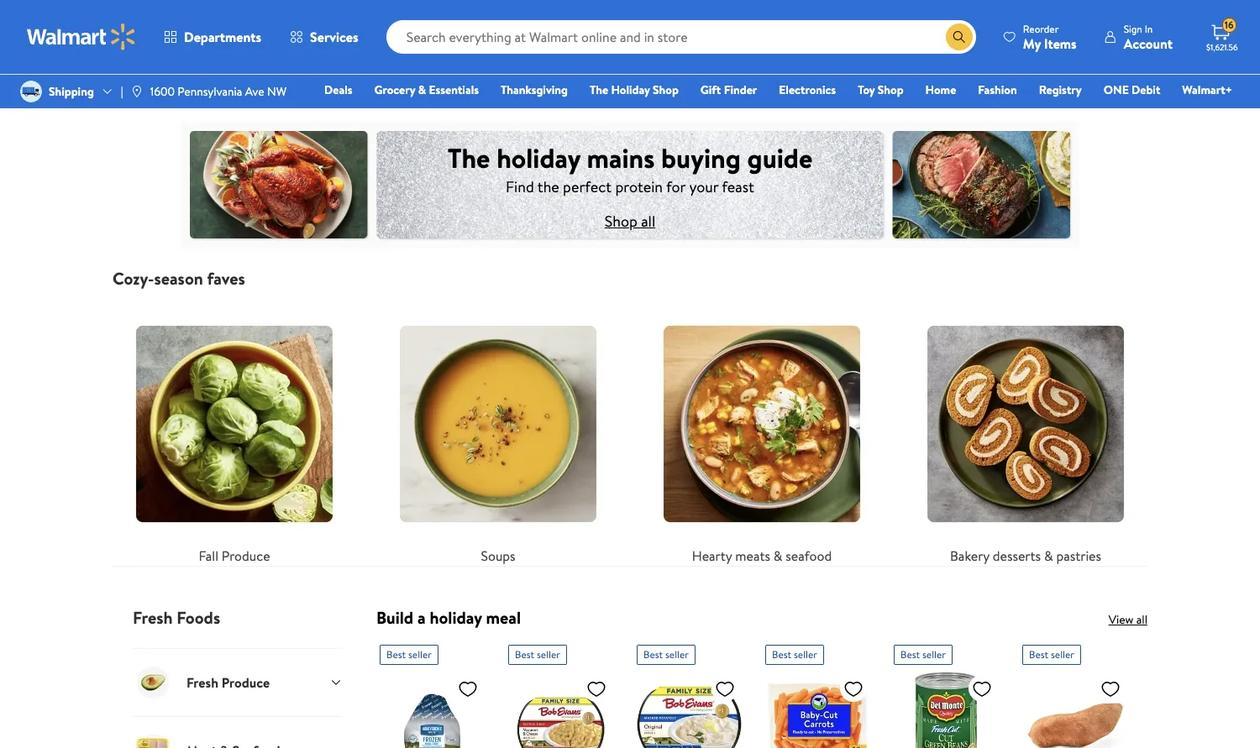 Task type: describe. For each thing, give the bounding box(es) containing it.
thanksgiving link
[[493, 81, 575, 99]]

best seller for sixth product group from the left
[[1029, 648, 1074, 662]]

fall
[[199, 547, 218, 565]]

best seller for 6th product group from the right
[[386, 648, 432, 662]]

sign
[[1124, 21, 1142, 36]]

seller for fresh baby-cut carrots, 2lb bag image
[[794, 648, 817, 662]]

1600 pennsylvania ave nw
[[150, 83, 287, 100]]

fashion
[[978, 81, 1017, 98]]

view all link
[[1109, 612, 1148, 628]]

the holiday shop
[[590, 81, 679, 98]]

fresh baby-cut carrots, 2lb bag image
[[765, 672, 870, 749]]

best for sixth product group from the left
[[1029, 648, 1049, 662]]

shop all link
[[605, 210, 656, 231]]

registry
[[1039, 81, 1082, 98]]

season
[[154, 267, 203, 290]]

fresh produce
[[187, 674, 270, 692]]

fresh for fresh produce
[[187, 674, 218, 692]]

fashion link
[[971, 81, 1025, 99]]

shop all
[[605, 210, 656, 231]]

mains
[[587, 139, 655, 176]]

grocery & essentials
[[374, 81, 479, 98]]

 image for 1600 pennsylvania ave nw
[[130, 85, 143, 98]]

electronics link
[[771, 81, 844, 99]]

departments button
[[150, 17, 276, 57]]

sign in to add to favorites list, honeysuckle white® whole turkey, 10-17 lbs. (frozen), serves 7 to 11 image
[[458, 679, 478, 700]]

the for holiday
[[448, 139, 490, 176]]

all for shop all
[[641, 210, 656, 231]]

my
[[1023, 34, 1041, 53]]

view all
[[1109, 612, 1148, 628]]

toy
[[858, 81, 875, 98]]

hearty
[[692, 547, 732, 565]]

find
[[506, 176, 534, 197]]

0 horizontal spatial holiday
[[430, 607, 482, 629]]

5 product group from the left
[[894, 638, 999, 749]]

best for fifth product group from the left
[[901, 648, 920, 662]]

services button
[[276, 17, 373, 57]]

sign in to add to favorites list, bob evans real cheddar family size macaroni & cheese , 28 oz tray (refrigerated) image
[[586, 679, 607, 700]]

1600
[[150, 83, 175, 100]]

Search search field
[[386, 20, 976, 54]]

a
[[417, 607, 426, 629]]

protein
[[615, 176, 663, 197]]

shipping
[[49, 83, 94, 100]]

sign in account
[[1124, 21, 1173, 53]]

fresh produce button
[[133, 649, 343, 717]]

sign in to add to favorites list, del monte cut green beans canned vegetables, 14.5 oz can image
[[972, 679, 992, 700]]

bob evans real cheddar family size macaroni & cheese , 28 oz tray (refrigerated) image
[[508, 672, 613, 749]]

grocery & essentials link
[[367, 81, 486, 99]]

home link
[[918, 81, 964, 99]]

seller for bob evans gluten-free original mashed potatoes family size, 32 oz  tray (refrigerated) image
[[665, 648, 689, 662]]

16
[[1225, 18, 1234, 32]]

all for view all
[[1136, 612, 1148, 628]]

walmart image
[[27, 24, 136, 50]]

account
[[1124, 34, 1173, 53]]

gift finder link
[[693, 81, 765, 99]]

soups link
[[376, 302, 620, 566]]

toy shop
[[858, 81, 904, 98]]

registry link
[[1031, 81, 1089, 99]]

seller for del monte cut green beans canned vegetables, 14.5 oz can "image"
[[922, 648, 946, 662]]

in
[[1145, 21, 1153, 36]]

2 horizontal spatial shop
[[878, 81, 904, 98]]

gift finder
[[701, 81, 757, 98]]

Walmart Site-Wide search field
[[386, 20, 976, 54]]

reorder
[[1023, 21, 1059, 36]]

holiday
[[611, 81, 650, 98]]

seller for sweet potatoes whole fresh, each image
[[1051, 648, 1074, 662]]

bakery desserts & pastries link
[[904, 302, 1148, 566]]

one debit link
[[1096, 81, 1168, 99]]

& for hearty meats & seafood
[[774, 547, 783, 565]]

soups
[[481, 547, 515, 565]]

best seller for third product group from right
[[772, 648, 817, 662]]

holiday inside the holiday mains buying guide find the perfect protein for your feast
[[497, 139, 580, 176]]

seller for honeysuckle white® whole turkey, 10-17 lbs. (frozen), serves 7 to 11 image
[[408, 648, 432, 662]]

guide
[[747, 139, 813, 176]]

electronics
[[779, 81, 836, 98]]

essentials
[[429, 81, 479, 98]]

fresh foods
[[133, 607, 220, 629]]

cozy-
[[113, 267, 154, 290]]

the
[[538, 176, 559, 197]]

honeysuckle white® whole turkey, 10-17 lbs. (frozen), serves 7 to 11 image
[[380, 672, 485, 749]]

gift
[[701, 81, 721, 98]]

sweet potatoes whole fresh, each image
[[1022, 672, 1127, 749]]

deals link
[[317, 81, 360, 99]]

view
[[1109, 612, 1134, 628]]

walmart+
[[1182, 81, 1232, 98]]

one debit
[[1104, 81, 1161, 98]]

faves
[[207, 267, 245, 290]]

thanksgiving
[[501, 81, 568, 98]]

seller for bob evans real cheddar family size macaroni & cheese , 28 oz tray (refrigerated) image
[[537, 648, 560, 662]]

the holiday shop link
[[582, 81, 686, 99]]



Task type: vqa. For each thing, say whether or not it's contained in the screenshot.
DEBIT
yes



Task type: locate. For each thing, give the bounding box(es) containing it.
meats
[[735, 547, 770, 565]]

list containing fall produce
[[102, 289, 1158, 566]]

del monte cut green beans canned vegetables, 14.5 oz can image
[[894, 672, 999, 749]]

4 best seller from the left
[[772, 648, 817, 662]]

all down protein
[[641, 210, 656, 231]]

best up sweet potatoes whole fresh, each image
[[1029, 648, 1049, 662]]

the left "find"
[[448, 139, 490, 176]]

1 vertical spatial the
[[448, 139, 490, 176]]

all
[[641, 210, 656, 231], [1136, 612, 1148, 628]]

home
[[925, 81, 956, 98]]

6 product group from the left
[[1022, 638, 1127, 749]]

0 horizontal spatial all
[[641, 210, 656, 231]]

produce for fresh produce
[[222, 674, 270, 692]]

ave
[[245, 83, 264, 100]]

$1,621.56
[[1206, 41, 1238, 53]]

bob evans gluten-free original mashed potatoes family size, 32 oz  tray (refrigerated) image
[[637, 672, 742, 749]]

best seller down meal
[[515, 648, 560, 662]]

holiday right a
[[430, 607, 482, 629]]

items
[[1044, 34, 1077, 53]]

best down meal
[[515, 648, 534, 662]]

1 horizontal spatial holiday
[[497, 139, 580, 176]]

fall produce
[[199, 547, 270, 565]]

|
[[121, 83, 123, 100]]

hearty meats & seafood link
[[640, 302, 884, 566]]

0 horizontal spatial shop
[[605, 210, 637, 231]]

nw
[[267, 83, 287, 100]]

produce inside list
[[222, 547, 270, 565]]

1 vertical spatial produce
[[222, 674, 270, 692]]

0 vertical spatial produce
[[222, 547, 270, 565]]

best for fourth product group from the right
[[644, 648, 663, 662]]

1 horizontal spatial the
[[590, 81, 608, 98]]

sign in to add to favorites list, bob evans gluten-free original mashed potatoes family size, 32 oz  tray (refrigerated) image
[[715, 679, 735, 700]]

0 horizontal spatial the
[[448, 139, 490, 176]]

&
[[418, 81, 426, 98], [774, 547, 783, 565], [1044, 547, 1053, 565]]

best up del monte cut green beans canned vegetables, 14.5 oz can "image"
[[901, 648, 920, 662]]

foods
[[177, 607, 220, 629]]

2 best seller from the left
[[515, 648, 560, 662]]

1 best seller from the left
[[386, 648, 432, 662]]

shop down protein
[[605, 210, 637, 231]]

 image for shipping
[[20, 81, 42, 102]]

holiday down the thanksgiving "link"
[[497, 139, 580, 176]]

holiday feast image
[[181, 122, 1079, 248]]

the for holiday
[[590, 81, 608, 98]]

2 produce from the top
[[222, 674, 270, 692]]

6 best seller from the left
[[1029, 648, 1074, 662]]

pastries
[[1056, 547, 1101, 565]]

fresh left the foods
[[133, 607, 173, 629]]

hearty meats & seafood
[[692, 547, 832, 565]]

grocery
[[374, 81, 415, 98]]

fresh
[[133, 607, 173, 629], [187, 674, 218, 692]]

shop right holiday
[[653, 81, 679, 98]]

1 vertical spatial holiday
[[430, 607, 482, 629]]

1 horizontal spatial fresh
[[187, 674, 218, 692]]

6 seller from the left
[[1051, 648, 1074, 662]]

0 horizontal spatial &
[[418, 81, 426, 98]]

build a holiday meal
[[376, 607, 521, 629]]

3 best seller from the left
[[644, 648, 689, 662]]

1 horizontal spatial shop
[[653, 81, 679, 98]]

4 product group from the left
[[765, 638, 870, 749]]

best up bob evans gluten-free original mashed potatoes family size, 32 oz  tray (refrigerated) image
[[644, 648, 663, 662]]

0 vertical spatial holiday
[[497, 139, 580, 176]]

4 seller from the left
[[794, 648, 817, 662]]

bakery
[[950, 547, 990, 565]]

fresh for fresh foods
[[133, 607, 173, 629]]

fall produce link
[[113, 302, 356, 566]]

one
[[1104, 81, 1129, 98]]

deals
[[324, 81, 352, 98]]

& right grocery
[[418, 81, 426, 98]]

all right view
[[1136, 612, 1148, 628]]

seller up del monte cut green beans canned vegetables, 14.5 oz can "image"
[[922, 648, 946, 662]]

best seller down a
[[386, 648, 432, 662]]

best for second product group from left
[[515, 648, 534, 662]]

cozy-season faves
[[113, 267, 245, 290]]

seller up bob evans gluten-free original mashed potatoes family size, 32 oz  tray (refrigerated) image
[[665, 648, 689, 662]]

1 produce from the top
[[222, 547, 270, 565]]

3 product group from the left
[[637, 638, 742, 749]]

best seller up bob evans gluten-free original mashed potatoes family size, 32 oz  tray (refrigerated) image
[[644, 648, 689, 662]]

0 horizontal spatial fresh
[[133, 607, 173, 629]]

departments
[[184, 28, 261, 46]]

5 seller from the left
[[922, 648, 946, 662]]

0 vertical spatial all
[[641, 210, 656, 231]]

seller up sweet potatoes whole fresh, each image
[[1051, 648, 1074, 662]]

2 product group from the left
[[508, 638, 613, 749]]

feast
[[722, 176, 754, 197]]

4 best from the left
[[772, 648, 792, 662]]

2 best from the left
[[515, 648, 534, 662]]

meal
[[486, 607, 521, 629]]

produce inside dropdown button
[[222, 674, 270, 692]]

& for bakery desserts & pastries
[[1044, 547, 1053, 565]]

best seller
[[386, 648, 432, 662], [515, 648, 560, 662], [644, 648, 689, 662], [772, 648, 817, 662], [901, 648, 946, 662], [1029, 648, 1074, 662]]

the holiday mains buying guide find the perfect protein for your feast
[[448, 139, 813, 197]]

desserts
[[993, 547, 1041, 565]]

the inside the holiday mains buying guide find the perfect protein for your feast
[[448, 139, 490, 176]]

0 vertical spatial fresh
[[133, 607, 173, 629]]

& right meats
[[774, 547, 783, 565]]

3 seller from the left
[[665, 648, 689, 662]]

3 best from the left
[[644, 648, 663, 662]]

perfect
[[563, 176, 612, 197]]

1 product group from the left
[[380, 638, 485, 749]]

the
[[590, 81, 608, 98], [448, 139, 490, 176]]

1 horizontal spatial all
[[1136, 612, 1148, 628]]

fresh down the foods
[[187, 674, 218, 692]]

toy shop link
[[850, 81, 911, 99]]

 image right |
[[130, 85, 143, 98]]

finder
[[724, 81, 757, 98]]

shop right toy
[[878, 81, 904, 98]]

sign in to add to favorites list, fresh baby-cut carrots, 2lb bag image
[[843, 679, 864, 700]]

0 horizontal spatial  image
[[20, 81, 42, 102]]

pennsylvania
[[177, 83, 242, 100]]

0 vertical spatial the
[[590, 81, 608, 98]]

produce for fall produce
[[222, 547, 270, 565]]

services
[[310, 28, 358, 46]]

1 seller from the left
[[408, 648, 432, 662]]

seafood
[[786, 547, 832, 565]]

walmart+ link
[[1175, 81, 1240, 99]]

best seller for second product group from left
[[515, 648, 560, 662]]

best for 6th product group from the right
[[386, 648, 406, 662]]

build
[[376, 607, 413, 629]]

the left holiday
[[590, 81, 608, 98]]

for
[[666, 176, 686, 197]]

1 vertical spatial fresh
[[187, 674, 218, 692]]

bakery desserts & pastries
[[950, 547, 1101, 565]]

5 best from the left
[[901, 648, 920, 662]]

1 horizontal spatial &
[[774, 547, 783, 565]]

your
[[689, 176, 719, 197]]

1 vertical spatial all
[[1136, 612, 1148, 628]]

best seller up fresh baby-cut carrots, 2lb bag image
[[772, 648, 817, 662]]

holiday
[[497, 139, 580, 176], [430, 607, 482, 629]]

seller up fresh baby-cut carrots, 2lb bag image
[[794, 648, 817, 662]]

reorder my items
[[1023, 21, 1077, 53]]

2 seller from the left
[[537, 648, 560, 662]]

produce
[[222, 547, 270, 565], [222, 674, 270, 692]]

6 best from the left
[[1029, 648, 1049, 662]]

best down build
[[386, 648, 406, 662]]

fresh inside dropdown button
[[187, 674, 218, 692]]

 image left shipping
[[20, 81, 42, 102]]

list
[[102, 289, 1158, 566]]

sign in to add to favorites list, sweet potatoes whole fresh, each image
[[1101, 679, 1121, 700]]

best seller for fourth product group from the right
[[644, 648, 689, 662]]

debit
[[1132, 81, 1161, 98]]

seller down a
[[408, 648, 432, 662]]

best
[[386, 648, 406, 662], [515, 648, 534, 662], [644, 648, 663, 662], [772, 648, 792, 662], [901, 648, 920, 662], [1029, 648, 1049, 662]]

best seller up sweet potatoes whole fresh, each image
[[1029, 648, 1074, 662]]

buying
[[661, 139, 741, 176]]

seller
[[408, 648, 432, 662], [537, 648, 560, 662], [665, 648, 689, 662], [794, 648, 817, 662], [922, 648, 946, 662], [1051, 648, 1074, 662]]

best for third product group from right
[[772, 648, 792, 662]]

search icon image
[[953, 30, 966, 44]]

best seller for fifth product group from the left
[[901, 648, 946, 662]]

best seller up del monte cut green beans canned vegetables, 14.5 oz can "image"
[[901, 648, 946, 662]]

product group
[[380, 638, 485, 749], [508, 638, 613, 749], [637, 638, 742, 749], [765, 638, 870, 749], [894, 638, 999, 749], [1022, 638, 1127, 749]]

best up fresh baby-cut carrots, 2lb bag image
[[772, 648, 792, 662]]

 image
[[20, 81, 42, 102], [130, 85, 143, 98]]

1 best from the left
[[386, 648, 406, 662]]

seller up bob evans real cheddar family size macaroni & cheese , 28 oz tray (refrigerated) image
[[537, 648, 560, 662]]

& left pastries
[[1044, 547, 1053, 565]]

1 horizontal spatial  image
[[130, 85, 143, 98]]

shop
[[653, 81, 679, 98], [878, 81, 904, 98], [605, 210, 637, 231]]

5 best seller from the left
[[901, 648, 946, 662]]

2 horizontal spatial &
[[1044, 547, 1053, 565]]



